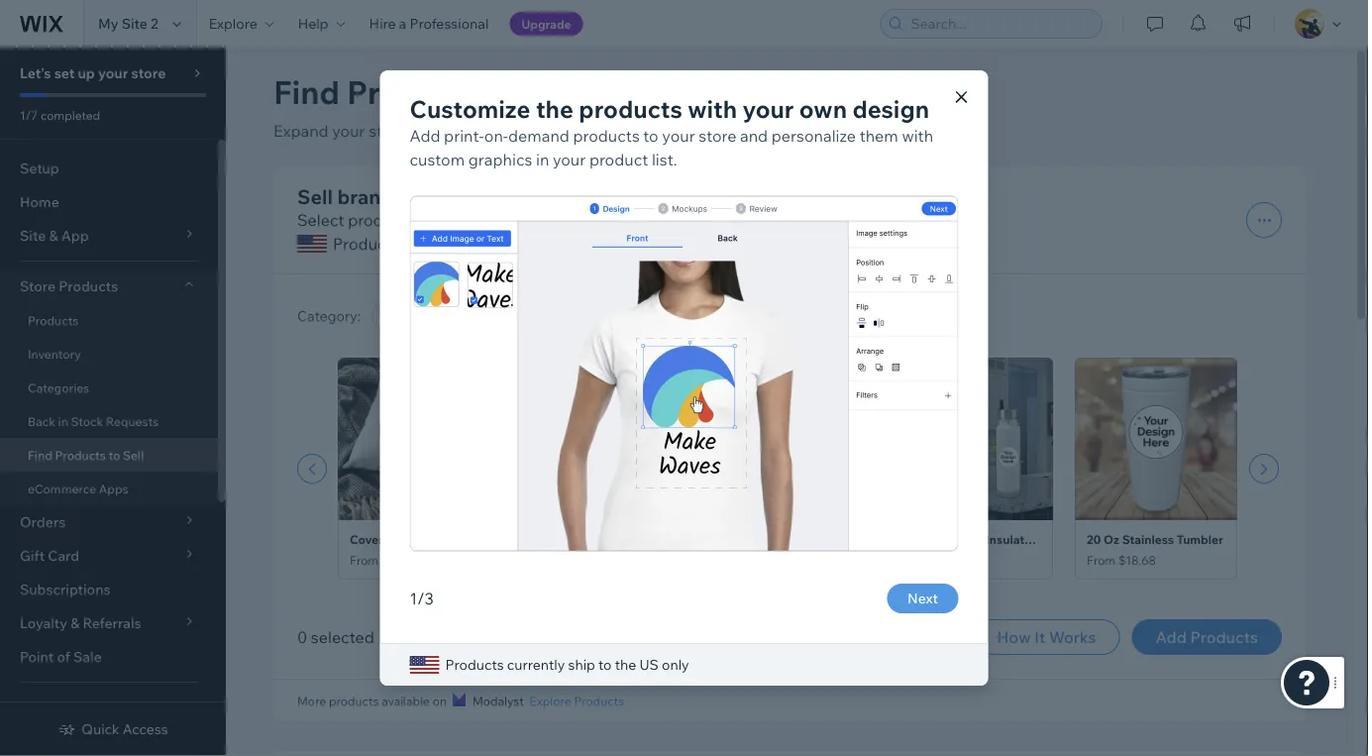 Task type: describe. For each thing, give the bounding box(es) containing it.
find products to sell link
[[0, 438, 218, 472]]

with left designs.
[[719, 210, 750, 230]]

coated
[[599, 532, 640, 547]]

2
[[151, 15, 158, 32]]

vacuum
[[938, 532, 984, 547]]

$18.68
[[1119, 553, 1157, 568]]

graphics
[[469, 150, 533, 169]]

works
[[1049, 627, 1097, 647]]

to down sell branded products with print-on-demand
[[473, 234, 488, 254]]

how
[[997, 627, 1031, 647]]

design
[[853, 94, 930, 124]]

modalyst
[[473, 693, 524, 708]]

from inside 20 oz stainless tumbler from $18.68
[[1087, 553, 1116, 568]]

with inside find products expand your store's product offering with dropshipping and print on demand.
[[545, 121, 576, 141]]

help button
[[286, 0, 357, 48]]

$11.16
[[566, 553, 599, 568]]

hire a professional link
[[357, 0, 501, 48]]

next button
[[888, 584, 959, 613]]

currently
[[507, 656, 565, 673]]

25 oz vacuum insulated water bottle from $21.25
[[903, 532, 1114, 568]]

quick access
[[82, 721, 168, 738]]

add inside add products button
[[1156, 627, 1187, 647]]

back in stock requests link
[[0, 404, 218, 438]]

subscriptions
[[20, 581, 110, 598]]

$21.25
[[935, 553, 970, 568]]

explore products
[[530, 693, 624, 708]]

your down sell branded products with print-on-demand
[[488, 210, 521, 230]]

ship for only
[[438, 234, 469, 254]]

products up "select products to add to your store and customize them with your designs. learn more"
[[573, 126, 640, 146]]

setup
[[20, 160, 59, 177]]

explore for explore
[[209, 15, 257, 32]]

oz for 20
[[1104, 532, 1120, 547]]

point of sale link
[[0, 640, 218, 674]]

your up list.
[[662, 126, 695, 146]]

20
[[1087, 532, 1101, 547]]

find products to sell
[[28, 447, 144, 462]]

store products button
[[0, 270, 218, 303]]

designs.
[[790, 210, 852, 230]]

and inside customize the products with your own design add print-on-demand products to your store and personalize them with custom graphics in your product list.
[[740, 126, 768, 146]]

products up list.
[[579, 94, 683, 124]]

products currently ship to the us only
[[446, 656, 689, 673]]

point
[[20, 648, 54, 666]]

and inside find products expand your store's product offering with dropshipping and print on demand.
[[682, 121, 710, 141]]

us for products currently ship to the us only
[[640, 656, 659, 673]]

with right dropshipping on the left
[[688, 94, 738, 124]]

my
[[98, 15, 118, 32]]

back
[[28, 414, 55, 429]]

more
[[297, 693, 326, 708]]

available
[[382, 693, 430, 708]]

$11.39
[[381, 553, 417, 568]]

in inside the sidebar element
[[58, 414, 68, 429]]

0 selected
[[297, 627, 374, 647]]

hire a professional
[[369, 15, 489, 32]]

ceramic
[[643, 532, 690, 547]]

point of sale
[[20, 648, 102, 666]]

products down branded
[[348, 210, 415, 230]]

magnetic
[[719, 532, 772, 547]]

store inside the sidebar element
[[131, 64, 166, 82]]

$5.69
[[750, 553, 781, 568]]

products right more
[[329, 693, 379, 708]]

0 vertical spatial sell
[[297, 184, 333, 209]]

select products to add to your store and customize them with your designs. learn more
[[297, 210, 940, 230]]

find products expand your store's product offering with dropshipping and print on demand.
[[274, 72, 840, 141]]

access
[[123, 721, 168, 738]]

bottle inside magnetic bottle opener from $5.69
[[775, 532, 809, 547]]

products only ship to the us
[[333, 234, 542, 254]]

them inside customize the products with your own design add print-on-demand products to your store and personalize them with custom graphics in your product list.
[[860, 126, 899, 146]]

sale
[[73, 648, 102, 666]]

inventory link
[[0, 337, 218, 371]]

professional
[[410, 15, 489, 32]]

add products button
[[1132, 619, 1282, 655]]

products inside find products expand your store's product offering with dropshipping and print on demand.
[[347, 72, 486, 112]]

it
[[1035, 627, 1046, 647]]

3
[[425, 589, 434, 609]]

0 horizontal spatial and
[[566, 210, 594, 230]]

1 / 3
[[410, 589, 434, 609]]

ecommerce apps link
[[0, 472, 218, 505]]

store
[[20, 278, 56, 295]]

products link
[[0, 303, 218, 337]]

home
[[20, 193, 59, 211]]

only
[[386, 532, 413, 547]]

faux
[[416, 532, 443, 547]]

store's
[[369, 121, 417, 141]]

back in stock requests
[[28, 414, 159, 429]]

in inside customize the products with your own design add print-on-demand products to your store and personalize them with custom graphics in your product list.
[[536, 150, 549, 169]]

1/7
[[20, 108, 38, 122]]

1 horizontal spatial only
[[662, 656, 689, 673]]

more
[[901, 210, 940, 230]]

more products available on
[[297, 693, 447, 708]]

store products
[[20, 278, 118, 295]]

cover
[[350, 532, 383, 547]]

with down the design
[[902, 126, 934, 146]]

white
[[562, 532, 596, 547]]

your up personalize
[[743, 94, 794, 124]]

ship for currently
[[568, 656, 596, 673]]

ecommerce
[[28, 481, 96, 496]]

from inside the 11oz white coated ceramic mug from $11.16
[[534, 553, 563, 568]]

tumbler
[[1177, 532, 1224, 547]]

ecommerce apps
[[28, 481, 128, 496]]



Task type: vqa. For each thing, say whether or not it's contained in the screenshot.


Task type: locate. For each thing, give the bounding box(es) containing it.
find inside find products expand your store's product offering with dropshipping and print on demand.
[[274, 72, 340, 112]]

explore right 2 at the left top of the page
[[209, 15, 257, 32]]

1/7 completed
[[20, 108, 100, 122]]

0 horizontal spatial us
[[520, 234, 542, 254]]

product up custom
[[420, 121, 479, 141]]

to up the explore products link
[[599, 656, 612, 673]]

site
[[122, 15, 148, 32]]

insulated
[[986, 532, 1039, 547]]

1 vertical spatial demand
[[641, 184, 719, 209]]

subscriptions link
[[0, 573, 218, 607]]

0 vertical spatial in
[[536, 150, 549, 169]]

1 vertical spatial print-
[[559, 184, 611, 209]]

hire
[[369, 15, 396, 32]]

0 vertical spatial on
[[753, 121, 772, 141]]

help
[[298, 15, 329, 32]]

print-
[[444, 126, 484, 146], [559, 184, 611, 209]]

us
[[520, 234, 542, 254], [640, 656, 659, 673]]

oz for 25
[[919, 532, 935, 547]]

1 horizontal spatial product
[[590, 150, 649, 169]]

14")
[[559, 532, 582, 547]]

1 vertical spatial us
[[640, 656, 659, 673]]

1 vertical spatial them
[[676, 210, 715, 230]]

bottle right water
[[1079, 532, 1114, 547]]

stock
[[71, 414, 103, 429]]

1 vertical spatial sell
[[123, 447, 144, 462]]

/
[[417, 589, 425, 609]]

opener
[[812, 532, 855, 547]]

your left designs.
[[754, 210, 787, 230]]

find
[[274, 72, 340, 112], [28, 447, 52, 462]]

explore products link
[[530, 692, 624, 710]]

0 horizontal spatial sell
[[123, 447, 144, 462]]

find down the back
[[28, 447, 52, 462]]

cover only faux suede pillow (14" x 14") from $11.39
[[350, 532, 582, 568]]

add products
[[1156, 627, 1259, 647]]

mug
[[693, 532, 718, 547]]

upgrade
[[522, 16, 571, 31]]

learn more link
[[856, 208, 940, 232]]

0 horizontal spatial only
[[404, 234, 435, 254]]

0 horizontal spatial oz
[[919, 532, 935, 547]]

on- inside customize the products with your own design add print-on-demand products to your store and personalize them with custom graphics in your product list.
[[484, 126, 508, 146]]

store down 2 at the left top of the page
[[131, 64, 166, 82]]

2 horizontal spatial and
[[740, 126, 768, 146]]

your right up
[[98, 64, 128, 82]]

0 horizontal spatial demand
[[508, 126, 570, 146]]

home link
[[0, 185, 218, 219]]

product inside find products expand your store's product offering with dropshipping and print on demand.
[[420, 121, 479, 141]]

5 from from the left
[[1087, 553, 1116, 568]]

your
[[98, 64, 128, 82], [743, 94, 794, 124], [332, 121, 365, 141], [662, 126, 695, 146], [553, 150, 586, 169], [488, 210, 521, 230], [754, 210, 787, 230]]

my site 2
[[98, 15, 158, 32]]

find up expand
[[274, 72, 340, 112]]

sell up select
[[297, 184, 333, 209]]

from down cover on the left bottom of the page
[[350, 553, 379, 568]]

1 horizontal spatial store
[[525, 210, 562, 230]]

print- inside customize the products with your own design add print-on-demand products to your store and personalize them with custom graphics in your product list.
[[444, 126, 484, 146]]

0 vertical spatial demand
[[508, 126, 570, 146]]

add inside customize the products with your own design add print-on-demand products to your store and personalize them with custom graphics in your product list.
[[410, 126, 441, 146]]

1 vertical spatial ship
[[568, 656, 596, 673]]

product down dropshipping on the left
[[590, 150, 649, 169]]

from inside cover only faux suede pillow (14" x 14") from $11.39
[[350, 553, 379, 568]]

on-
[[484, 126, 508, 146], [611, 184, 641, 209]]

upgrade button
[[510, 12, 583, 36]]

products up the add
[[422, 184, 509, 209]]

explore down currently
[[530, 693, 572, 708]]

apps
[[99, 481, 128, 496]]

2 oz from the left
[[1104, 532, 1120, 547]]

0 horizontal spatial the
[[492, 234, 516, 254]]

setup link
[[0, 152, 218, 185]]

print- up "select products to add to your store and customize them with your designs. learn more"
[[559, 184, 611, 209]]

1 horizontal spatial explore
[[530, 693, 572, 708]]

1 vertical spatial add
[[1156, 627, 1187, 647]]

custom
[[410, 150, 465, 169]]

0 vertical spatial store
[[131, 64, 166, 82]]

x
[[548, 532, 556, 547]]

1 bottle from the left
[[775, 532, 809, 547]]

completed
[[41, 108, 100, 122]]

from down 25
[[903, 553, 932, 568]]

oz right 25
[[919, 532, 935, 547]]

and
[[682, 121, 710, 141], [740, 126, 768, 146], [566, 210, 594, 230]]

0 horizontal spatial on
[[433, 693, 447, 708]]

0 vertical spatial them
[[860, 126, 899, 146]]

the for products only ship to the us
[[492, 234, 516, 254]]

them right customize
[[676, 210, 715, 230]]

2 vertical spatial store
[[525, 210, 562, 230]]

0 vertical spatial the
[[536, 94, 574, 124]]

of
[[57, 648, 70, 666]]

2 from from the left
[[534, 553, 563, 568]]

and left print at the right top of page
[[682, 121, 710, 141]]

1 horizontal spatial us
[[640, 656, 659, 673]]

the left dropshipping on the left
[[536, 94, 574, 124]]

0 horizontal spatial store
[[131, 64, 166, 82]]

Category: field
[[380, 299, 550, 333]]

0 vertical spatial on-
[[484, 126, 508, 146]]

next
[[908, 590, 939, 607]]

in right graphics
[[536, 150, 549, 169]]

0 horizontal spatial them
[[676, 210, 715, 230]]

sell
[[297, 184, 333, 209], [123, 447, 144, 462]]

them down the design
[[860, 126, 899, 146]]

with down graphics
[[513, 184, 554, 209]]

1 horizontal spatial the
[[536, 94, 574, 124]]

demand
[[508, 126, 570, 146], [641, 184, 719, 209]]

products
[[579, 94, 683, 124], [573, 126, 640, 146], [422, 184, 509, 209], [348, 210, 415, 230], [329, 693, 379, 708]]

Search... field
[[905, 10, 1096, 38]]

bottle inside 25 oz vacuum insulated water bottle from $21.25
[[1079, 532, 1114, 547]]

1 vertical spatial on
[[433, 693, 447, 708]]

1 horizontal spatial add
[[1156, 627, 1187, 647]]

on- up "select products to add to your store and customize them with your designs. learn more"
[[611, 184, 641, 209]]

to up list.
[[644, 126, 659, 146]]

to
[[644, 126, 659, 146], [418, 210, 434, 230], [469, 210, 484, 230], [473, 234, 488, 254], [109, 447, 120, 462], [599, 656, 612, 673]]

product inside customize the products with your own design add print-on-demand products to your store and personalize them with custom graphics in your product list.
[[590, 150, 649, 169]]

3 from from the left
[[719, 553, 748, 568]]

1 horizontal spatial on-
[[611, 184, 641, 209]]

in right the back
[[58, 414, 68, 429]]

2 horizontal spatial store
[[699, 126, 737, 146]]

to left the add
[[418, 210, 434, 230]]

0 horizontal spatial in
[[58, 414, 68, 429]]

customize
[[597, 210, 673, 230]]

to inside find products to sell link
[[109, 447, 120, 462]]

demand down list.
[[641, 184, 719, 209]]

0 horizontal spatial ship
[[438, 234, 469, 254]]

magnetic bottle opener from $5.69
[[719, 532, 855, 568]]

from down magnetic
[[719, 553, 748, 568]]

print- down customize
[[444, 126, 484, 146]]

0 horizontal spatial bottle
[[775, 532, 809, 547]]

with right offering
[[545, 121, 576, 141]]

to inside customize the products with your own design add print-on-demand products to your store and personalize them with custom graphics in your product list.
[[644, 126, 659, 146]]

on right the available
[[433, 693, 447, 708]]

from inside 25 oz vacuum insulated water bottle from $21.25
[[903, 553, 932, 568]]

store right dropshipping on the left
[[699, 126, 737, 146]]

add down $18.68
[[1156, 627, 1187, 647]]

products inside dropdown button
[[59, 278, 118, 295]]

water
[[1042, 532, 1076, 547]]

0 vertical spatial us
[[520, 234, 542, 254]]

1 vertical spatial the
[[492, 234, 516, 254]]

sell inside the sidebar element
[[123, 447, 144, 462]]

from down the 11oz
[[534, 553, 563, 568]]

4 from from the left
[[903, 553, 932, 568]]

from inside magnetic bottle opener from $5.69
[[719, 553, 748, 568]]

0 horizontal spatial product
[[420, 121, 479, 141]]

learn
[[856, 210, 898, 230]]

store
[[131, 64, 166, 82], [699, 126, 737, 146], [525, 210, 562, 230]]

1 horizontal spatial and
[[682, 121, 710, 141]]

categories link
[[0, 371, 218, 404]]

find for find products expand your store's product offering with dropshipping and print on demand.
[[274, 72, 340, 112]]

11oz
[[534, 532, 559, 547]]

oz inside 20 oz stainless tumbler from $18.68
[[1104, 532, 1120, 547]]

add
[[410, 126, 441, 146], [1156, 627, 1187, 647]]

explore for explore products
[[530, 693, 572, 708]]

2 horizontal spatial the
[[615, 656, 637, 673]]

products inside button
[[1191, 627, 1259, 647]]

requests
[[106, 414, 159, 429]]

0 vertical spatial product
[[420, 121, 479, 141]]

1 from from the left
[[350, 553, 379, 568]]

1 oz from the left
[[919, 532, 935, 547]]

1 horizontal spatial demand
[[641, 184, 719, 209]]

1 vertical spatial find
[[28, 447, 52, 462]]

store down sell branded products with print-on-demand
[[525, 210, 562, 230]]

oz inside 25 oz vacuum insulated water bottle from $21.25
[[919, 532, 935, 547]]

demand inside customize the products with your own design add print-on-demand products to your store and personalize them with custom graphics in your product list.
[[508, 126, 570, 146]]

own
[[800, 94, 847, 124]]

sell down requests in the left bottom of the page
[[123, 447, 144, 462]]

add
[[437, 210, 466, 230]]

demand up graphics
[[508, 126, 570, 146]]

quick
[[82, 721, 120, 738]]

2 bottle from the left
[[1079, 532, 1114, 547]]

1 horizontal spatial bottle
[[1079, 532, 1114, 547]]

0 horizontal spatial add
[[410, 126, 441, 146]]

store inside customize the products with your own design add print-on-demand products to your store and personalize them with custom graphics in your product list.
[[699, 126, 737, 146]]

1 vertical spatial product
[[590, 150, 649, 169]]

sell branded products with print-on-demand
[[297, 184, 719, 209]]

0 vertical spatial add
[[410, 126, 441, 146]]

your inside find products expand your store's product offering with dropshipping and print on demand.
[[332, 121, 365, 141]]

find inside the sidebar element
[[28, 447, 52, 462]]

oz right the 20
[[1104, 532, 1120, 547]]

explore
[[209, 15, 257, 32], [530, 693, 572, 708]]

add up custom
[[410, 126, 441, 146]]

1 horizontal spatial oz
[[1104, 532, 1120, 547]]

1 vertical spatial in
[[58, 414, 68, 429]]

1 horizontal spatial on
[[753, 121, 772, 141]]

(14"
[[522, 532, 545, 547]]

selected
[[311, 627, 374, 647]]

0 vertical spatial find
[[274, 72, 340, 112]]

0 horizontal spatial find
[[28, 447, 52, 462]]

and left demand.
[[740, 126, 768, 146]]

1 horizontal spatial find
[[274, 72, 340, 112]]

oz
[[919, 532, 935, 547], [1104, 532, 1120, 547]]

on right print at the right top of page
[[753, 121, 772, 141]]

25
[[903, 532, 917, 547]]

modalyst link
[[453, 692, 524, 710]]

offering
[[483, 121, 541, 141]]

on inside find products expand your store's product offering with dropshipping and print on demand.
[[753, 121, 772, 141]]

to right the add
[[469, 210, 484, 230]]

a
[[399, 15, 407, 32]]

the for products currently ship to the us only
[[615, 656, 637, 673]]

sidebar element
[[0, 48, 226, 756]]

and left customize
[[566, 210, 594, 230]]

customize
[[410, 94, 531, 124]]

2 vertical spatial the
[[615, 656, 637, 673]]

0 vertical spatial ship
[[438, 234, 469, 254]]

the up the explore products link
[[615, 656, 637, 673]]

0 horizontal spatial print-
[[444, 126, 484, 146]]

find for find products to sell
[[28, 447, 52, 462]]

ship
[[438, 234, 469, 254], [568, 656, 596, 673]]

1 horizontal spatial sell
[[297, 184, 333, 209]]

the inside customize the products with your own design add print-on-demand products to your store and personalize them with custom graphics in your product list.
[[536, 94, 574, 124]]

bottle up $5.69
[[775, 532, 809, 547]]

0 vertical spatial explore
[[209, 15, 257, 32]]

us for products only ship to the us
[[520, 234, 542, 254]]

on- up graphics
[[484, 126, 508, 146]]

your inside the sidebar element
[[98, 64, 128, 82]]

ship up explore products
[[568, 656, 596, 673]]

1 vertical spatial only
[[662, 656, 689, 673]]

ship down the add
[[438, 234, 469, 254]]

let's set up your store
[[20, 64, 166, 82]]

0 vertical spatial print-
[[444, 126, 484, 146]]

dropshipping
[[580, 121, 679, 141]]

20 oz stainless tumbler from $18.68
[[1087, 532, 1224, 568]]

0 horizontal spatial explore
[[209, 15, 257, 32]]

1 horizontal spatial in
[[536, 150, 549, 169]]

1 vertical spatial explore
[[530, 693, 572, 708]]

set
[[54, 64, 75, 82]]

personalize
[[772, 126, 856, 146]]

to up apps
[[109, 447, 120, 462]]

select
[[297, 210, 345, 230]]

list.
[[652, 150, 678, 169]]

1
[[410, 589, 417, 609]]

0 vertical spatial only
[[404, 234, 435, 254]]

the down sell branded products with print-on-demand
[[492, 234, 516, 254]]

product
[[420, 121, 479, 141], [590, 150, 649, 169]]

1 horizontal spatial ship
[[568, 656, 596, 673]]

products
[[347, 72, 486, 112], [333, 234, 400, 254], [59, 278, 118, 295], [28, 313, 79, 328], [55, 447, 106, 462], [1191, 627, 1259, 647], [446, 656, 504, 673], [574, 693, 624, 708]]

customize the products with your own design add print-on-demand products to your store and personalize them with custom graphics in your product list.
[[410, 94, 934, 169]]

0 horizontal spatial on-
[[484, 126, 508, 146]]

suede
[[446, 532, 482, 547]]

from down the 20
[[1087, 553, 1116, 568]]

1 horizontal spatial them
[[860, 126, 899, 146]]

quick access button
[[58, 721, 168, 738]]

1 vertical spatial on-
[[611, 184, 641, 209]]

your left store's
[[332, 121, 365, 141]]

1 vertical spatial store
[[699, 126, 737, 146]]

expand
[[274, 121, 329, 141]]

1 horizontal spatial print-
[[559, 184, 611, 209]]

your down find products expand your store's product offering with dropshipping and print on demand.
[[553, 150, 586, 169]]

only
[[404, 234, 435, 254], [662, 656, 689, 673]]



